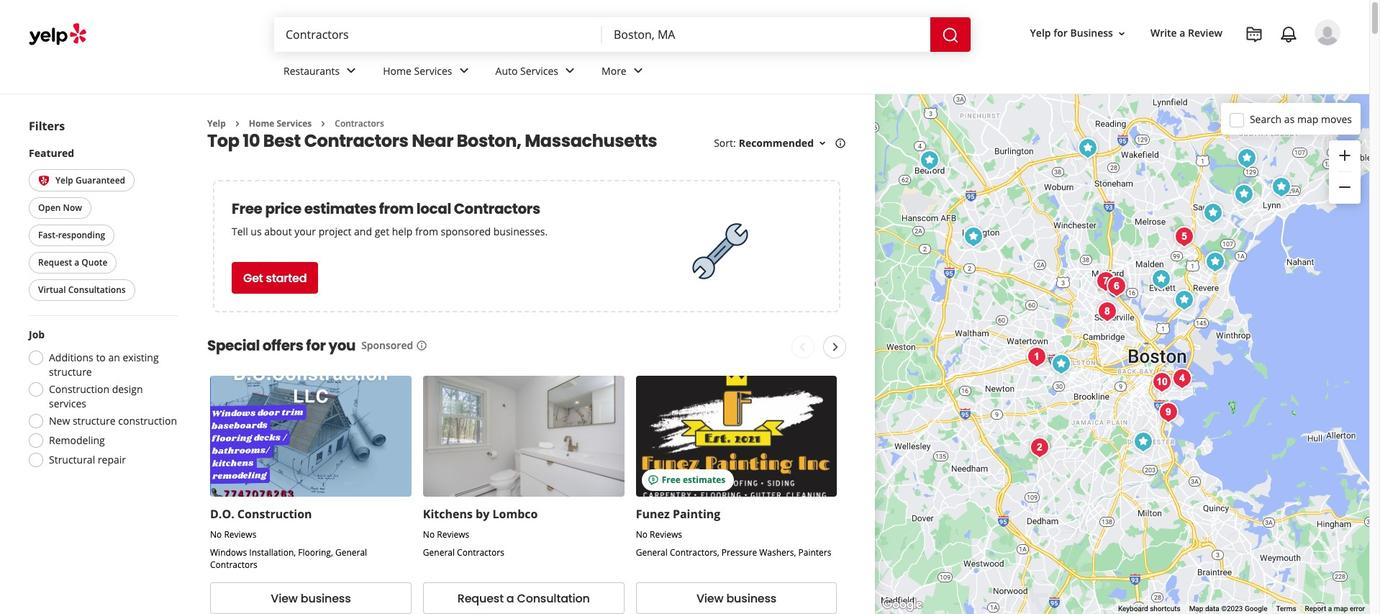 Task type: vqa. For each thing, say whether or not it's contained in the screenshot.
24 chevron down v2 icon in the Auto Services link
yes



Task type: locate. For each thing, give the bounding box(es) containing it.
0 horizontal spatial reviews
[[224, 529, 257, 541]]

16 chevron down v2 image right the business
[[1117, 28, 1128, 39]]

featured group
[[26, 146, 179, 304]]

contractors up the businesses.
[[454, 199, 541, 219]]

refine construction image
[[1154, 398, 1183, 427]]

request for request a quote
[[38, 257, 72, 269]]

1 view business link from the left
[[210, 583, 412, 614]]

yelp for yelp for business
[[1031, 26, 1052, 40]]

estimates inside free price estimates from local contractors tell us about your project and get help from sponsored businesses.
[[304, 199, 377, 219]]

0 vertical spatial home
[[383, 64, 412, 77]]

0 horizontal spatial none field
[[286, 27, 591, 42]]

24 chevron down v2 image left auto
[[455, 62, 473, 79]]

free up tell
[[232, 199, 262, 219]]

2 vertical spatial yelp
[[55, 174, 73, 186]]

additions to an existing structure
[[49, 351, 159, 379]]

write
[[1151, 26, 1178, 40]]

services for 24 chevron down v2 image corresponding to home services
[[414, 64, 453, 77]]

0 horizontal spatial free
[[232, 199, 262, 219]]

general inside funez painting no reviews general contractors, pressure washers, painters
[[636, 547, 668, 559]]

yelp
[[1031, 26, 1052, 40], [207, 117, 226, 130], [55, 174, 73, 186]]

0 vertical spatial estimates
[[304, 199, 377, 219]]

1 horizontal spatial view
[[697, 590, 724, 607]]

1 horizontal spatial for
[[1054, 26, 1068, 40]]

view business down flooring,
[[271, 590, 351, 607]]

home services link down find field
[[372, 52, 484, 94]]

barreto home improvement image
[[1147, 265, 1176, 294]]

16 chevron down v2 image
[[1117, 28, 1128, 39], [817, 138, 829, 149]]

view down the installation, at the bottom of page
[[271, 590, 298, 607]]

construction
[[118, 414, 177, 428]]

request for request a consultation
[[458, 590, 504, 607]]

0 horizontal spatial 16 chevron down v2 image
[[817, 138, 829, 149]]

business for funez painting
[[727, 590, 777, 607]]

bright painters image
[[1047, 350, 1076, 379]]

0 horizontal spatial home services
[[249, 117, 312, 130]]

tell
[[232, 225, 248, 239]]

1 horizontal spatial home services link
[[372, 52, 484, 94]]

data
[[1206, 605, 1220, 613]]

yelp for yelp link
[[207, 117, 226, 130]]

alcantara contractor image
[[1103, 272, 1131, 301]]

1 horizontal spatial request
[[458, 590, 504, 607]]

map for error
[[1335, 605, 1349, 613]]

structural repair
[[49, 453, 126, 467]]

fast-responding button
[[29, 225, 115, 247]]

1 horizontal spatial map
[[1335, 605, 1349, 613]]

16 info v2 image
[[416, 340, 428, 352]]

fast-
[[38, 229, 58, 241]]

contractors down the d.o. at the bottom left of page
[[210, 559, 258, 571]]

contractors down kitchens by lombco link
[[457, 547, 505, 559]]

structure down construction design services at the left bottom
[[73, 414, 116, 428]]

None field
[[286, 27, 591, 42], [614, 27, 919, 42]]

free estimates
[[662, 474, 726, 486]]

wog remodeling flooring and painting image
[[1170, 286, 1199, 315]]

0 horizontal spatial home
[[249, 117, 275, 130]]

1 horizontal spatial estimates
[[683, 474, 726, 486]]

general right flooring,
[[335, 547, 367, 559]]

2 reviews from the left
[[437, 529, 470, 541]]

1 vertical spatial request
[[458, 590, 504, 607]]

reviews inside the d.o. construction no reviews windows installation, flooring, general contractors
[[224, 529, 257, 541]]

free price estimates from local contractors image
[[685, 216, 757, 288]]

24 chevron down v2 image inside more link
[[630, 62, 647, 79]]

no down kitchens
[[423, 529, 435, 541]]

more link
[[590, 52, 659, 94]]

open now button
[[29, 198, 92, 219]]

request down kitchens by lombco no reviews general contractors
[[458, 590, 504, 607]]

1 horizontal spatial business
[[727, 590, 777, 607]]

0 horizontal spatial home services link
[[249, 117, 312, 130]]

1 vertical spatial construction
[[237, 506, 312, 522]]

map
[[1298, 112, 1319, 126], [1335, 605, 1349, 613]]

yelp right 16 yelp guaranteed v2 "icon"
[[55, 174, 73, 186]]

0 horizontal spatial from
[[379, 199, 414, 219]]

general down kitchens
[[423, 547, 455, 559]]

3 no from the left
[[636, 529, 648, 541]]

construction up the installation, at the bottom of page
[[237, 506, 312, 522]]

top quality construction image
[[1074, 134, 1103, 163]]

auto
[[496, 64, 518, 77]]

construction
[[49, 383, 109, 396], [237, 506, 312, 522]]

services right auto
[[521, 64, 559, 77]]

from up the help
[[379, 199, 414, 219]]

new structure construction
[[49, 414, 177, 428]]

0 horizontal spatial 24 chevron down v2 image
[[455, 62, 473, 79]]

2 no from the left
[[423, 529, 435, 541]]

services left 16 chevron right v2 icon
[[277, 117, 312, 130]]

for left the business
[[1054, 26, 1068, 40]]

dupont home improvement image
[[1233, 144, 1262, 173]]

2 horizontal spatial services
[[521, 64, 559, 77]]

your
[[295, 225, 316, 239]]

1 horizontal spatial 24 chevron down v2 image
[[562, 62, 579, 79]]

additions
[[49, 351, 93, 365]]

0 horizontal spatial no
[[210, 529, 222, 541]]

16 chevron down v2 image inside yelp for business button
[[1117, 28, 1128, 39]]

projects image
[[1246, 26, 1264, 43]]

0 horizontal spatial view
[[271, 590, 298, 607]]

yelp for yelp guaranteed
[[55, 174, 73, 186]]

2 view from the left
[[697, 590, 724, 607]]

a right write
[[1180, 26, 1186, 40]]

0 horizontal spatial view business link
[[210, 583, 412, 614]]

arik remodeling and renovations image
[[1026, 433, 1054, 462]]

2 horizontal spatial reviews
[[650, 529, 683, 541]]

yelp inside yelp for business button
[[1031, 26, 1052, 40]]

0 horizontal spatial business
[[301, 590, 351, 607]]

no for funez painting
[[636, 529, 648, 541]]

request a quote button
[[29, 252, 117, 274]]

free inside free price estimates from local contractors tell us about your project and get help from sponsored businesses.
[[232, 199, 262, 219]]

now
[[63, 202, 82, 214]]

a left 'quote'
[[74, 257, 79, 269]]

1 horizontal spatial free
[[662, 474, 681, 486]]

0 vertical spatial structure
[[49, 365, 92, 379]]

map
[[1190, 605, 1204, 613]]

1 horizontal spatial general
[[423, 547, 455, 559]]

quote
[[82, 257, 108, 269]]

24 chevron down v2 image right auto services
[[562, 62, 579, 79]]

virtual consultations button
[[29, 280, 135, 301]]

map right the as
[[1298, 112, 1319, 126]]

1 horizontal spatial yelp
[[207, 117, 226, 130]]

job
[[29, 328, 45, 342]]

contractors,
[[670, 547, 720, 559]]

0 vertical spatial from
[[379, 199, 414, 219]]

1 horizontal spatial construction
[[237, 506, 312, 522]]

1 horizontal spatial 16 chevron down v2 image
[[1117, 28, 1128, 39]]

0 horizontal spatial view business
[[271, 590, 351, 607]]

1 horizontal spatial from
[[415, 225, 438, 239]]

home services link left 16 chevron right v2 icon
[[249, 117, 312, 130]]

home services down find field
[[383, 64, 453, 77]]

2 general from the left
[[423, 547, 455, 559]]

get
[[243, 270, 263, 286]]

2 horizontal spatial 24 chevron down v2 image
[[630, 62, 647, 79]]

0 vertical spatial for
[[1054, 26, 1068, 40]]

view business link for d.o. construction
[[210, 583, 412, 614]]

no inside funez painting no reviews general contractors, pressure washers, painters
[[636, 529, 648, 541]]

sponsored
[[362, 339, 413, 352]]

1 horizontal spatial services
[[414, 64, 453, 77]]

no
[[210, 529, 222, 541], [423, 529, 435, 541], [636, 529, 648, 541]]

1 reviews from the left
[[224, 529, 257, 541]]

1 horizontal spatial reviews
[[437, 529, 470, 541]]

2 view business link from the left
[[636, 583, 838, 614]]

1 horizontal spatial no
[[423, 529, 435, 541]]

2 24 chevron down v2 image from the left
[[562, 62, 579, 79]]

boston contractor services image
[[1201, 248, 1230, 276]]

1 vertical spatial for
[[306, 336, 326, 356]]

bay state remodeling image
[[1023, 343, 1052, 372]]

24 chevron down v2 image right the more
[[630, 62, 647, 79]]

3 reviews from the left
[[650, 529, 683, 541]]

get
[[375, 225, 390, 239]]

request
[[38, 257, 72, 269], [458, 590, 504, 607]]

24 chevron down v2 image for auto services
[[562, 62, 579, 79]]

1 vertical spatial map
[[1335, 605, 1349, 613]]

0 horizontal spatial construction
[[49, 383, 109, 396]]

for left the you
[[306, 336, 326, 356]]

write a review link
[[1145, 20, 1229, 46]]

yelp left 16 chevron right v2 image
[[207, 117, 226, 130]]

from
[[379, 199, 414, 219], [415, 225, 438, 239]]

help
[[392, 225, 413, 239]]

kod restoration & construction image
[[1093, 297, 1122, 326]]

yelp inside yelp guaranteed button
[[55, 174, 73, 186]]

kitchens by lombco image
[[959, 222, 988, 251]]

services
[[49, 397, 86, 411]]

request inside button
[[458, 590, 504, 607]]

home right 16 chevron right v2 image
[[249, 117, 275, 130]]

featured
[[29, 146, 74, 160]]

1 vertical spatial free
[[662, 474, 681, 486]]

general down funez at the bottom left of page
[[636, 547, 668, 559]]

review
[[1189, 26, 1223, 40]]

2 horizontal spatial no
[[636, 529, 648, 541]]

0 vertical spatial construction
[[49, 383, 109, 396]]

an
[[108, 351, 120, 365]]

group
[[1330, 140, 1361, 204]]

0 vertical spatial 16 chevron down v2 image
[[1117, 28, 1128, 39]]

0 horizontal spatial request
[[38, 257, 72, 269]]

1 vertical spatial home services
[[249, 117, 312, 130]]

free
[[232, 199, 262, 219], [662, 474, 681, 486]]

no down funez at the bottom left of page
[[636, 529, 648, 541]]

free right 16 free estimates v2 icon
[[662, 474, 681, 486]]

yelp guaranteed
[[55, 174, 125, 186]]

about
[[264, 225, 292, 239]]

funez painting link
[[636, 506, 721, 522]]

view business down pressure
[[697, 590, 777, 607]]

1 view business from the left
[[271, 590, 351, 607]]

None search field
[[274, 17, 974, 52]]

a inside the request a quote "button"
[[74, 257, 79, 269]]

1 no from the left
[[210, 529, 222, 541]]

search image
[[942, 26, 960, 44]]

24 chevron down v2 image
[[455, 62, 473, 79], [562, 62, 579, 79], [630, 62, 647, 79]]

yelp left the business
[[1031, 26, 1052, 40]]

business down flooring,
[[301, 590, 351, 607]]

responding
[[58, 229, 105, 241]]

special offers for you
[[207, 336, 356, 356]]

1 horizontal spatial view business link
[[636, 583, 838, 614]]

open
[[38, 202, 61, 214]]

0 horizontal spatial yelp
[[55, 174, 73, 186]]

brad k. image
[[1315, 19, 1341, 45]]

home services link
[[372, 52, 484, 94], [249, 117, 312, 130]]

structure down additions
[[49, 365, 92, 379]]

abacus builders & general contractors image
[[1148, 368, 1177, 397]]

estimates up painting
[[683, 474, 726, 486]]

1 vertical spatial yelp
[[207, 117, 226, 130]]

0 vertical spatial home services link
[[372, 52, 484, 94]]

0 horizontal spatial map
[[1298, 112, 1319, 126]]

0 horizontal spatial estimates
[[304, 199, 377, 219]]

2 none field from the left
[[614, 27, 919, 42]]

restaurants link
[[272, 52, 372, 94]]

consultation
[[517, 590, 590, 607]]

1 horizontal spatial none field
[[614, 27, 919, 42]]

home services inside 'link'
[[383, 64, 453, 77]]

price
[[265, 199, 302, 219]]

1 vertical spatial from
[[415, 225, 438, 239]]

request a consultation button
[[423, 583, 625, 614]]

contractors
[[335, 117, 384, 130], [304, 129, 409, 153], [454, 199, 541, 219], [457, 547, 505, 559], [210, 559, 258, 571]]

new
[[49, 414, 70, 428]]

from down local
[[415, 225, 438, 239]]

local
[[417, 199, 451, 219]]

boston,
[[457, 129, 522, 153]]

2 view business from the left
[[697, 590, 777, 607]]

16 chevron down v2 image for yelp for business
[[1117, 28, 1128, 39]]

services down find field
[[414, 64, 453, 77]]

home services left 16 chevron right v2 icon
[[249, 117, 312, 130]]

funez painting image
[[1199, 199, 1228, 228]]

view business link
[[210, 583, 412, 614], [636, 583, 838, 614]]

none field near
[[614, 27, 919, 42]]

view business link down pressure
[[636, 583, 838, 614]]

services inside 'link'
[[414, 64, 453, 77]]

contractors inside kitchens by lombco no reviews general contractors
[[457, 547, 505, 559]]

2 business from the left
[[727, 590, 777, 607]]

reviews down funez painting link
[[650, 529, 683, 541]]

d.o. construction link
[[210, 506, 312, 522]]

1 general from the left
[[335, 547, 367, 559]]

16 chevron right v2 image
[[318, 118, 329, 129]]

notifications image
[[1281, 26, 1298, 43]]

reviews down kitchens
[[437, 529, 470, 541]]

virtual consultations
[[38, 284, 126, 296]]

3 24 chevron down v2 image from the left
[[630, 62, 647, 79]]

1 vertical spatial home
[[249, 117, 275, 130]]

3 general from the left
[[636, 547, 668, 559]]

view
[[271, 590, 298, 607], [697, 590, 724, 607]]

view business link down flooring,
[[210, 583, 412, 614]]

1 horizontal spatial home
[[383, 64, 412, 77]]

reviews
[[224, 529, 257, 541], [437, 529, 470, 541], [650, 529, 683, 541]]

reviews inside funez painting no reviews general contractors, pressure washers, painters
[[650, 529, 683, 541]]

2 horizontal spatial yelp
[[1031, 26, 1052, 40]]

request inside "button"
[[38, 257, 72, 269]]

option group containing job
[[24, 328, 179, 472]]

google
[[1245, 605, 1268, 613]]

a left consultation
[[507, 590, 514, 607]]

24 chevron down v2 image
[[343, 62, 360, 79]]

request up "virtual"
[[38, 257, 72, 269]]

a right report
[[1329, 605, 1333, 613]]

0 vertical spatial map
[[1298, 112, 1319, 126]]

view down contractors,
[[697, 590, 724, 607]]

lombco
[[493, 506, 538, 522]]

2 horizontal spatial general
[[636, 547, 668, 559]]

a inside write a review link
[[1180, 26, 1186, 40]]

painting
[[673, 506, 721, 522]]

construction inside the d.o. construction no reviews windows installation, flooring, general contractors
[[237, 506, 312, 522]]

1 vertical spatial 16 chevron down v2 image
[[817, 138, 829, 149]]

option group
[[24, 328, 179, 472]]

no for d.o. construction
[[210, 529, 222, 541]]

business for d.o. construction
[[301, 590, 351, 607]]

16 free estimates v2 image
[[648, 475, 659, 486]]

map left error
[[1335, 605, 1349, 613]]

construction up services
[[49, 383, 109, 396]]

yelp link
[[207, 117, 226, 130]]

home right 24 chevron down v2 icon in the left top of the page
[[383, 64, 412, 77]]

business down pressure
[[727, 590, 777, 607]]

1 business from the left
[[301, 590, 351, 607]]

1 none field from the left
[[286, 27, 591, 42]]

0 vertical spatial free
[[232, 199, 262, 219]]

24 chevron down v2 image inside auto services link
[[562, 62, 579, 79]]

0 horizontal spatial services
[[277, 117, 312, 130]]

business categories element
[[272, 52, 1341, 94]]

16 chevron down v2 image left 16 info v2 icon
[[817, 138, 829, 149]]

reviews up the windows
[[224, 529, 257, 541]]

0 horizontal spatial for
[[306, 336, 326, 356]]

0 vertical spatial home services
[[383, 64, 453, 77]]

16 chevron down v2 image inside recommended dropdown button
[[817, 138, 829, 149]]

view business
[[271, 590, 351, 607], [697, 590, 777, 607]]

1 horizontal spatial view business
[[697, 590, 777, 607]]

no down the d.o. at the bottom left of page
[[210, 529, 222, 541]]

structure
[[49, 365, 92, 379], [73, 414, 116, 428]]

0 vertical spatial request
[[38, 257, 72, 269]]

no inside the d.o. construction no reviews windows installation, flooring, general contractors
[[210, 529, 222, 541]]

1 view from the left
[[271, 590, 298, 607]]

recommended button
[[739, 136, 829, 150]]

painters
[[799, 547, 832, 559]]

0 vertical spatial yelp
[[1031, 26, 1052, 40]]

home services
[[383, 64, 453, 77], [249, 117, 312, 130]]

a inside request a consultation button
[[507, 590, 514, 607]]

estimates up project
[[304, 199, 377, 219]]

1 horizontal spatial home services
[[383, 64, 453, 77]]

1 vertical spatial estimates
[[683, 474, 726, 486]]

1 24 chevron down v2 image from the left
[[455, 62, 473, 79]]

a for consultation
[[507, 590, 514, 607]]

0 horizontal spatial general
[[335, 547, 367, 559]]



Task type: describe. For each thing, give the bounding box(es) containing it.
©2023
[[1222, 605, 1244, 613]]

for inside button
[[1054, 26, 1068, 40]]

kitchens by lombco no reviews general contractors
[[423, 506, 538, 559]]

started
[[266, 270, 307, 286]]

top 10 best contractors near boston, massachusetts
[[207, 129, 658, 153]]

yelp for business button
[[1025, 20, 1134, 46]]

more
[[602, 64, 627, 77]]

user actions element
[[1019, 18, 1361, 107]]

massachusetts
[[525, 129, 658, 153]]

sort:
[[714, 136, 736, 150]]

yelp guaranteed button
[[29, 169, 135, 192]]

near
[[412, 129, 454, 153]]

view for painting
[[697, 590, 724, 607]]

lópez construction image
[[1129, 428, 1158, 456]]

design
[[112, 383, 143, 396]]

free price estimates from local contractors tell us about your project and get help from sponsored businesses.
[[232, 199, 548, 239]]

auto services link
[[484, 52, 590, 94]]

zoom in image
[[1337, 147, 1354, 164]]

get started button
[[232, 262, 318, 294]]

flooring,
[[298, 547, 333, 559]]

contractors down 24 chevron down v2 icon in the left top of the page
[[304, 129, 409, 153]]

alcon home improvement image
[[1268, 173, 1296, 202]]

Find text field
[[286, 27, 591, 42]]

16 yelp guaranteed v2 image
[[38, 175, 50, 187]]

reviews inside kitchens by lombco no reviews general contractors
[[437, 529, 470, 541]]

google image
[[879, 595, 927, 614]]

top
[[207, 129, 239, 153]]

report a map error
[[1306, 605, 1366, 613]]

remodeling
[[49, 434, 105, 447]]

keyboard shortcuts button
[[1119, 604, 1181, 614]]

none field find
[[286, 27, 591, 42]]

1 vertical spatial structure
[[73, 414, 116, 428]]

request a consultation
[[458, 590, 590, 607]]

existing
[[123, 351, 159, 365]]

alcantara contractor image
[[1103, 272, 1131, 301]]

yelp for business
[[1031, 26, 1114, 40]]

deyvins construction image
[[1230, 180, 1259, 209]]

Near text field
[[614, 27, 919, 42]]

services for 24 chevron down v2 image inside the auto services link
[[521, 64, 559, 77]]

recommended
[[739, 136, 814, 150]]

search
[[1251, 112, 1282, 126]]

funez
[[636, 506, 670, 522]]

10
[[243, 129, 260, 153]]

map for moves
[[1298, 112, 1319, 126]]

24 chevron down v2 image for more
[[630, 62, 647, 79]]

keyboard
[[1119, 605, 1149, 613]]

restaurants
[[284, 64, 340, 77]]

16 info v2 image
[[835, 138, 847, 149]]

best
[[263, 129, 301, 153]]

a for map
[[1329, 605, 1333, 613]]

home inside business categories element
[[383, 64, 412, 77]]

free for estimates
[[662, 474, 681, 486]]

map region
[[834, 82, 1381, 614]]

free estimates link
[[636, 376, 838, 497]]

kitchens by lombco link
[[423, 506, 538, 522]]

matt construction image
[[1092, 267, 1121, 296]]

installation,
[[249, 547, 296, 559]]

btb construction & development image
[[1168, 364, 1197, 393]]

a for review
[[1180, 26, 1186, 40]]

moves
[[1322, 112, 1353, 126]]

construction inside construction design services
[[49, 383, 109, 396]]

windows
[[210, 547, 247, 559]]

by
[[476, 506, 490, 522]]

estimates inside free estimates link
[[683, 474, 726, 486]]

reviews for funez
[[650, 529, 683, 541]]

d.o. construction no reviews windows installation, flooring, general contractors
[[210, 506, 367, 571]]

request a quote
[[38, 257, 108, 269]]

business
[[1071, 26, 1114, 40]]

error
[[1351, 605, 1366, 613]]

us
[[251, 225, 262, 239]]

as
[[1285, 112, 1295, 126]]

1 vertical spatial home services link
[[249, 117, 312, 130]]

no inside kitchens by lombco no reviews general contractors
[[423, 529, 435, 541]]

open now
[[38, 202, 82, 214]]

search as map moves
[[1251, 112, 1353, 126]]

and
[[354, 225, 372, 239]]

sponsored
[[441, 225, 491, 239]]

d.o.
[[210, 506, 234, 522]]

16 chevron right v2 image
[[232, 118, 243, 129]]

map data ©2023 google
[[1190, 605, 1268, 613]]

contractors inside free price estimates from local contractors tell us about your project and get help from sponsored businesses.
[[454, 199, 541, 219]]

general inside kitchens by lombco no reviews general contractors
[[423, 547, 455, 559]]

a for quote
[[74, 257, 79, 269]]

michael masterson carpentry image
[[915, 146, 944, 175]]

structural
[[49, 453, 95, 467]]

contractors inside the d.o. construction no reviews windows installation, flooring, general contractors
[[210, 559, 258, 571]]

report a map error link
[[1306, 605, 1366, 613]]

special
[[207, 336, 260, 356]]

businesses.
[[494, 225, 548, 239]]

lb special projects image
[[1170, 222, 1199, 251]]

previous image
[[794, 339, 812, 356]]

construction design services
[[49, 383, 143, 411]]

view for construction
[[271, 590, 298, 607]]

to
[[96, 351, 106, 365]]

general inside the d.o. construction no reviews windows installation, flooring, general contractors
[[335, 547, 367, 559]]

consultations
[[68, 284, 126, 296]]

contractors right 16 chevron right v2 icon
[[335, 117, 384, 130]]

16 chevron down v2 image for recommended
[[817, 138, 829, 149]]

you
[[329, 336, 356, 356]]

get started
[[243, 270, 307, 286]]

terms link
[[1277, 605, 1297, 613]]

shortcuts
[[1151, 605, 1181, 613]]

terms
[[1277, 605, 1297, 613]]

fast-responding
[[38, 229, 105, 241]]

report
[[1306, 605, 1327, 613]]

zoom out image
[[1337, 179, 1354, 196]]

view business for construction
[[271, 590, 351, 607]]

view business for painting
[[697, 590, 777, 607]]

washers,
[[760, 547, 797, 559]]

guaranteed
[[76, 174, 125, 186]]

structure inside additions to an existing structure
[[49, 365, 92, 379]]

write a review
[[1151, 26, 1223, 40]]

auto services
[[496, 64, 559, 77]]

24 chevron down v2 image for home services
[[455, 62, 473, 79]]

free for price
[[232, 199, 262, 219]]

view business link for funez painting
[[636, 583, 838, 614]]

project
[[319, 225, 352, 239]]

offers
[[263, 336, 303, 356]]

reviews for d.o.
[[224, 529, 257, 541]]

next image
[[827, 339, 845, 356]]



